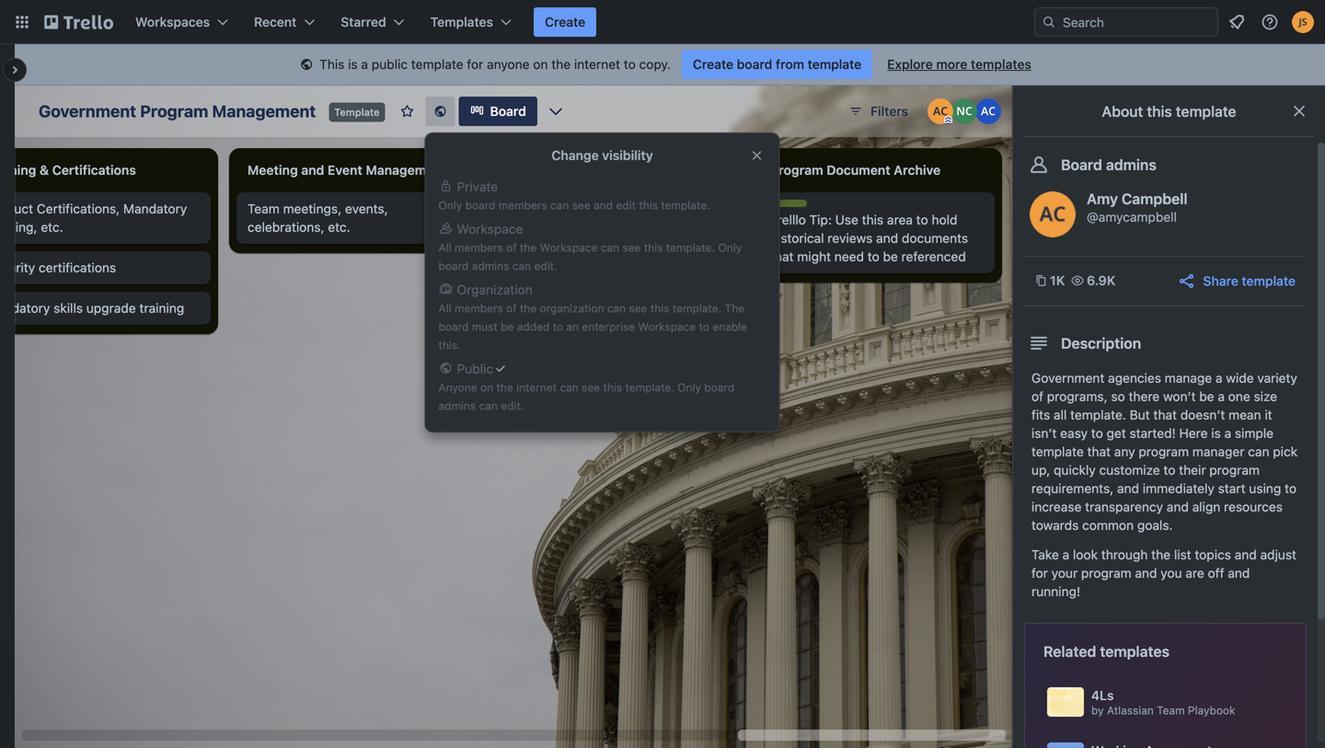 Task type: locate. For each thing, give the bounding box(es) containing it.
0 horizontal spatial color: lime, title: "trello tip" element
[[509, 200, 559, 214]]

1 vertical spatial team
[[1157, 704, 1185, 717]]

tip: for ideas
[[548, 212, 571, 227]]

2 tip from the left
[[803, 201, 820, 214]]

1 vertical spatial workspace
[[540, 241, 598, 254]]

create button
[[534, 7, 597, 37]]

of inside 'all members of the  workspace can see this template. only board admins can edit.'
[[506, 241, 517, 254]]

customize views image
[[547, 102, 565, 121]]

tools
[[598, 231, 627, 246]]

program
[[1139, 444, 1189, 459], [1210, 463, 1260, 478], [1082, 566, 1132, 581]]

0 horizontal spatial management
[[212, 101, 316, 121]]

trelllo up the new
[[509, 212, 545, 227]]

manage
[[1165, 371, 1213, 386]]

workspace
[[457, 221, 523, 237], [540, 241, 598, 254], [638, 320, 696, 333]]

towards
[[1032, 518, 1079, 533]]

start
[[1219, 481, 1246, 496]]

2 vertical spatial admins
[[439, 400, 476, 412]]

area up documents
[[887, 212, 913, 227]]

board up organization
[[439, 260, 469, 272]]

board for board admins
[[1061, 156, 1103, 174]]

0 vertical spatial only
[[439, 199, 462, 212]]

only
[[439, 199, 462, 212], [718, 241, 742, 254], [678, 381, 701, 394]]

1 trelllo from the left
[[509, 212, 545, 227]]

0 vertical spatial program
[[140, 101, 208, 121]]

create for create
[[545, 14, 586, 29]]

board inside anyone on the internet can see this template. only board admins can edit.
[[705, 381, 735, 394]]

tip: up 'ideas'
[[548, 212, 571, 227]]

trello inside trello tip trelllo tip: use this area to hold historical reviews and documents that might need to be referenced
[[770, 201, 800, 214]]

templates
[[971, 57, 1032, 72], [1100, 643, 1170, 660]]

template. inside government agencies manage a wide variety of programs, so there won't be a one size fits all template. but that doesn't mean it isn't easy to get started!  here is a simple template that any program manager can pick up, quickly customize to their program requirements, and immediately start using to increase transparency and align resources towards common goals.
[[1071, 407, 1127, 423]]

of for organization
[[506, 302, 517, 315]]

1 horizontal spatial is
[[1212, 426, 1221, 441]]

all inside all members of the organization can see this template. the board must be added to an enterprise workspace to enable this.
[[439, 302, 452, 315]]

4ls
[[1092, 688, 1114, 703]]

1 vertical spatial board
[[1061, 156, 1103, 174]]

1 horizontal spatial government
[[1032, 371, 1105, 386]]

0 horizontal spatial internet
[[516, 381, 557, 394]]

template. left the
[[673, 302, 722, 315]]

the up 'added'
[[520, 302, 537, 315]]

template inside "share template" button
[[1242, 273, 1296, 289]]

open information menu image
[[1261, 13, 1280, 31]]

tip for reviews
[[803, 201, 820, 214]]

1 horizontal spatial area
[[887, 212, 913, 227]]

1 horizontal spatial trello
[[770, 201, 800, 214]]

use up reviews
[[836, 212, 859, 227]]

0 horizontal spatial tip
[[542, 201, 559, 214]]

use inside trello tip trelllo tip: use this area to hold historical reviews and documents that might need to be referenced
[[836, 212, 859, 227]]

1 horizontal spatial only
[[678, 381, 701, 394]]

government down back to home image on the left top
[[39, 101, 136, 121]]

must
[[472, 320, 498, 333]]

search image
[[1042, 15, 1057, 29]]

tip: for reviews
[[810, 212, 832, 227]]

an
[[567, 320, 579, 333]]

admins up amy campbell link at the right top
[[1106, 156, 1157, 174]]

2 vertical spatial workspace
[[638, 320, 696, 333]]

all for organization
[[439, 302, 452, 315]]

1 horizontal spatial team
[[1157, 704, 1185, 717]]

workspace right the enterprise
[[638, 320, 696, 333]]

templates up 4ls
[[1100, 643, 1170, 660]]

management up events,
[[366, 162, 447, 178]]

only inside 'all members of the  workspace can see this template. only board admins can edit.'
[[718, 241, 742, 254]]

2 vertical spatial only
[[678, 381, 701, 394]]

trelllo for historical
[[770, 212, 806, 227]]

template right 'from'
[[808, 57, 862, 72]]

trelllo inside trello tip trelllo tip: use this area to track new ideas and tools for future
[[509, 212, 545, 227]]

1 horizontal spatial on
[[533, 57, 548, 72]]

0 vertical spatial is
[[348, 57, 358, 72]]

template. for workspace
[[666, 241, 715, 254]]

this up tools
[[601, 212, 622, 227]]

0 horizontal spatial government
[[39, 101, 136, 121]]

for right tools
[[630, 231, 647, 246]]

board up amy
[[1061, 156, 1103, 174]]

1 vertical spatial be
[[501, 320, 514, 333]]

description
[[1061, 335, 1142, 352]]

future
[[650, 231, 686, 246]]

government inside government agencies manage a wide variety of programs, so there won't be a one size fits all template. but that doesn't mean it isn't easy to get started!  here is a simple template that any program manager can pick up, quickly customize to their program requirements, and immediately start using to increase transparency and align resources towards common goals.
[[1032, 371, 1105, 386]]

to
[[624, 57, 636, 72], [655, 212, 667, 227], [917, 212, 929, 227], [868, 249, 880, 264], [553, 320, 563, 333], [699, 320, 710, 333], [1092, 426, 1104, 441], [1164, 463, 1176, 478], [1285, 481, 1297, 496]]

this up reviews
[[862, 212, 884, 227]]

explore
[[888, 57, 933, 72]]

tip: inside trello tip trelllo tip: use this area to hold historical reviews and documents that might need to be referenced
[[810, 212, 832, 227]]

variety
[[1258, 371, 1298, 386]]

size
[[1254, 389, 1278, 404]]

1 horizontal spatial create
[[693, 57, 734, 72]]

started!
[[1130, 426, 1176, 441]]

take
[[1032, 547, 1059, 562]]

public image
[[433, 104, 448, 119]]

members left the new
[[455, 241, 503, 254]]

see
[[572, 199, 591, 212], [623, 241, 641, 254], [629, 302, 648, 315], [582, 381, 600, 394]]

of
[[506, 241, 517, 254], [506, 302, 517, 315], [1032, 389, 1044, 404]]

0 horizontal spatial for
[[467, 57, 484, 72]]

internet down create button
[[574, 57, 620, 72]]

2 vertical spatial be
[[1200, 389, 1215, 404]]

this
[[320, 57, 345, 72]]

program right close popover icon
[[770, 162, 824, 178]]

0 horizontal spatial edit.
[[501, 400, 524, 412]]

adjust
[[1261, 547, 1297, 562]]

0 vertical spatial create
[[545, 14, 586, 29]]

template. inside anyone on the internet can see this template. only board admins can edit.
[[626, 381, 675, 394]]

of up fits
[[1032, 389, 1044, 404]]

program down the workspaces
[[140, 101, 208, 121]]

1 vertical spatial only
[[718, 241, 742, 254]]

0 vertical spatial government
[[39, 101, 136, 121]]

1 use from the left
[[574, 212, 597, 227]]

2 vertical spatial for
[[1032, 566, 1048, 581]]

that inside trello tip trelllo tip: use this area to hold historical reviews and documents that might need to be referenced
[[770, 249, 794, 264]]

recent
[[254, 14, 297, 29]]

0 horizontal spatial area
[[626, 212, 652, 227]]

look
[[1073, 547, 1098, 562]]

tip: inside trello tip trelllo tip: use this area to track new ideas and tools for future
[[548, 212, 571, 227]]

board link
[[459, 97, 537, 126]]

need
[[835, 249, 864, 264]]

to left hold
[[917, 212, 929, 227]]

members up the new
[[499, 199, 547, 212]]

amy campbell (amycampbell26) image
[[976, 98, 1002, 124]]

1 vertical spatial all
[[439, 302, 452, 315]]

color: lime, title: "trello tip" element up historical
[[770, 200, 820, 214]]

0 horizontal spatial team
[[248, 201, 280, 216]]

2 area from the left
[[887, 212, 913, 227]]

any
[[1115, 444, 1136, 459]]

organization
[[540, 302, 604, 315]]

1 horizontal spatial be
[[883, 249, 898, 264]]

related
[[1044, 643, 1097, 660]]

1 vertical spatial edit.
[[501, 400, 524, 412]]

1 tip: from the left
[[548, 212, 571, 227]]

this is a public template for anyone on the internet to copy.
[[320, 57, 671, 72]]

can up 'ideas'
[[550, 199, 569, 212]]

1 horizontal spatial trelllo
[[770, 212, 806, 227]]

tip up historical
[[803, 201, 820, 214]]

take a look through the list topics and adjust for your program and you are off and running!
[[1032, 547, 1297, 599]]

board up this.
[[439, 320, 469, 333]]

create right copy.
[[693, 57, 734, 72]]

1 color: lime, title: "trello tip" element from the left
[[509, 200, 559, 214]]

team meetings, events, celebrations, etc.
[[248, 201, 388, 235]]

1 horizontal spatial edit.
[[534, 260, 557, 272]]

1 horizontal spatial management
[[366, 162, 447, 178]]

0 vertical spatial amy campbell (amycampbell) image
[[928, 98, 954, 124]]

tip inside trello tip trelllo tip: use this area to track new ideas and tools for future
[[542, 201, 559, 214]]

workspace inside 'all members of the  workspace can see this template. only board admins can edit.'
[[540, 241, 598, 254]]

2 all from the top
[[439, 302, 452, 315]]

the inside 'all members of the  workspace can see this template. only board admins can edit.'
[[520, 241, 537, 254]]

1 vertical spatial amy campbell (amycampbell) image
[[1030, 191, 1076, 237]]

this down future
[[651, 302, 670, 315]]

members for workspace
[[455, 241, 503, 254]]

template right share
[[1242, 273, 1296, 289]]

create up the this is a public template for anyone on the internet to copy.
[[545, 14, 586, 29]]

1 vertical spatial create
[[693, 57, 734, 72]]

1k
[[1050, 273, 1065, 288]]

to left an
[[553, 320, 563, 333]]

workspace up new
[[540, 241, 598, 254]]

organization
[[457, 282, 533, 297]]

1 horizontal spatial for
[[630, 231, 647, 246]]

board
[[737, 57, 773, 72], [465, 199, 496, 212], [439, 260, 469, 272], [439, 320, 469, 333], [705, 381, 735, 394]]

this down the enterprise
[[603, 381, 622, 394]]

program down through
[[1082, 566, 1132, 581]]

of inside all members of the organization can see this template. the board must be added to an enterprise workspace to enable this.
[[506, 302, 517, 315]]

members for organization
[[455, 302, 503, 315]]

see left edit on the top left of the page
[[572, 199, 591, 212]]

area down edit on the top left of the page
[[626, 212, 652, 227]]

trelllo inside trello tip trelllo tip: use this area to hold historical reviews and documents that might need to be referenced
[[770, 212, 806, 227]]

1 trello from the left
[[509, 201, 539, 214]]

board down anyone
[[490, 104, 526, 119]]

management up meeting
[[212, 101, 316, 121]]

0 horizontal spatial workspace
[[457, 221, 523, 237]]

can inside all members of the organization can see this template. the board must be added to an enterprise workspace to enable this.
[[607, 302, 626, 315]]

template down isn't
[[1032, 444, 1084, 459]]

share template button
[[1178, 272, 1296, 291]]

1 vertical spatial program
[[1210, 463, 1260, 478]]

2 trelllo from the left
[[770, 212, 806, 227]]

isn't
[[1032, 426, 1057, 441]]

Board name text field
[[29, 97, 325, 126]]

0 horizontal spatial is
[[348, 57, 358, 72]]

tip up 'ideas'
[[542, 201, 559, 214]]

board for board
[[490, 104, 526, 119]]

to left copy.
[[624, 57, 636, 72]]

trello inside trello tip trelllo tip: use this area to track new ideas and tools for future
[[509, 201, 539, 214]]

for down take
[[1032, 566, 1048, 581]]

2 color: lime, title: "trello tip" element from the left
[[770, 200, 820, 214]]

template. inside all members of the organization can see this template. the board must be added to an enterprise workspace to enable this.
[[673, 302, 722, 315]]

to up future
[[655, 212, 667, 227]]

None text field
[[0, 156, 211, 185]]

this inside anyone on the internet can see this template. only board admins can edit.
[[603, 381, 622, 394]]

government inside text box
[[39, 101, 136, 121]]

anyone on the internet can see this template. only board admins can edit.
[[439, 381, 735, 412]]

and inside meeting and event management text box
[[301, 162, 324, 178]]

2 tip: from the left
[[810, 212, 832, 227]]

recent button
[[243, 7, 326, 37]]

color: lime, title: "trello tip" element for trelllo tip: use this area to hold historical reviews and documents that might need to be referenced
[[770, 200, 820, 214]]

0 horizontal spatial program
[[1082, 566, 1132, 581]]

sm image
[[297, 56, 316, 75]]

on right anyone
[[533, 57, 548, 72]]

template
[[411, 57, 464, 72], [808, 57, 862, 72], [1176, 103, 1237, 120], [1242, 273, 1296, 289], [1032, 444, 1084, 459]]

2 use from the left
[[836, 212, 859, 227]]

the right anyone
[[497, 381, 513, 394]]

0 vertical spatial team
[[248, 201, 280, 216]]

1 vertical spatial internet
[[516, 381, 557, 394]]

star or unstar board image
[[400, 104, 415, 119]]

be inside all members of the organization can see this template. the board must be added to an enterprise workspace to enable this.
[[501, 320, 514, 333]]

1 all from the top
[[439, 241, 452, 254]]

a up your
[[1063, 547, 1070, 562]]

0 horizontal spatial program
[[140, 101, 208, 121]]

that up started! on the bottom right of the page
[[1154, 407, 1177, 423]]

0 vertical spatial of
[[506, 241, 517, 254]]

and inside trello tip trelllo tip: use this area to track new ideas and tools for future
[[572, 231, 594, 246]]

idea: new power up recommendation
[[509, 271, 629, 305]]

management
[[212, 101, 316, 121], [366, 162, 447, 178]]

be up doesn't
[[1200, 389, 1215, 404]]

only inside anyone on the internet can see this template. only board admins can edit.
[[678, 381, 701, 394]]

1 vertical spatial is
[[1212, 426, 1221, 441]]

tip: up historical
[[810, 212, 832, 227]]

1 horizontal spatial program
[[770, 162, 824, 178]]

trello up historical
[[770, 201, 800, 214]]

edit.
[[534, 260, 557, 272], [501, 400, 524, 412]]

1 horizontal spatial templates
[[1100, 643, 1170, 660]]

be right must at top
[[501, 320, 514, 333]]

members inside 'all members of the  workspace can see this template. only board admins can edit.'
[[455, 241, 503, 254]]

referenced
[[902, 249, 966, 264]]

admins up organization
[[472, 260, 509, 272]]

the
[[552, 57, 571, 72], [520, 241, 537, 254], [520, 302, 537, 315], [497, 381, 513, 394], [1152, 547, 1171, 562]]

government for government program management
[[39, 101, 136, 121]]

see up the enterprise
[[629, 302, 648, 315]]

0 horizontal spatial create
[[545, 14, 586, 29]]

1 vertical spatial members
[[455, 241, 503, 254]]

tip:
[[548, 212, 571, 227], [810, 212, 832, 227]]

0 horizontal spatial be
[[501, 320, 514, 333]]

template. down the track
[[666, 241, 715, 254]]

and down customize
[[1118, 481, 1140, 496]]

related templates
[[1044, 643, 1170, 660]]

edit. down 'ideas'
[[534, 260, 557, 272]]

board down enable
[[705, 381, 735, 394]]

0 vertical spatial edit.
[[534, 260, 557, 272]]

create inside button
[[545, 14, 586, 29]]

private
[[457, 179, 498, 194]]

a left one
[[1218, 389, 1225, 404]]

internet inside anyone on the internet can see this template. only board admins can edit.
[[516, 381, 557, 394]]

on
[[533, 57, 548, 72], [480, 381, 493, 394]]

amy campbell (amycampbell) image left amy campbell (amycampbell26) image
[[928, 98, 954, 124]]

and right reviews
[[876, 231, 899, 246]]

board left 'from'
[[737, 57, 773, 72]]

template. up the track
[[661, 199, 710, 212]]

quickly
[[1054, 463, 1096, 478]]

can down simple
[[1248, 444, 1270, 459]]

meeting and event management
[[248, 162, 447, 178]]

2 horizontal spatial that
[[1154, 407, 1177, 423]]

0 horizontal spatial board
[[490, 104, 526, 119]]

see inside all members of the organization can see this template. the board must be added to an enterprise workspace to enable this.
[[629, 302, 648, 315]]

meeting
[[248, 162, 298, 178]]

1 vertical spatial admins
[[472, 260, 509, 272]]

board admins
[[1061, 156, 1157, 174]]

program inside take a look through the list topics and adjust for your program and you are off and running!
[[1082, 566, 1132, 581]]

a up manager
[[1225, 426, 1232, 441]]

0 vertical spatial that
[[770, 249, 794, 264]]

template. for organization
[[673, 302, 722, 315]]

0 horizontal spatial trelllo
[[509, 212, 545, 227]]

use for reviews
[[836, 212, 859, 227]]

0 vertical spatial internet
[[574, 57, 620, 72]]

1 horizontal spatial program
[[1139, 444, 1189, 459]]

amy campbell (amycampbell) image
[[928, 98, 954, 124], [1030, 191, 1076, 237]]

1 horizontal spatial internet
[[574, 57, 620, 72]]

admins
[[1106, 156, 1157, 174], [472, 260, 509, 272], [439, 400, 476, 412]]

template. down the enterprise
[[626, 381, 675, 394]]

recommendation
[[509, 290, 609, 305]]

1 vertical spatial templates
[[1100, 643, 1170, 660]]

1 horizontal spatial amy campbell (amycampbell) image
[[1030, 191, 1076, 237]]

and left tools
[[572, 231, 594, 246]]

area inside trello tip trelllo tip: use this area to hold historical reviews and documents that might need to be referenced
[[887, 212, 913, 227]]

see inside 'all members of the  workspace can see this template. only board admins can edit.'
[[623, 241, 641, 254]]

team meetings, events, celebrations, etc. link
[[248, 200, 461, 237]]

Meeting and Event Management text field
[[237, 156, 472, 185]]

is right this
[[348, 57, 358, 72]]

1 horizontal spatial color: lime, title: "trello tip" element
[[770, 200, 820, 214]]

0 horizontal spatial use
[[574, 212, 597, 227]]

2 vertical spatial program
[[1082, 566, 1132, 581]]

2 trello from the left
[[770, 201, 800, 214]]

all for workspace
[[439, 241, 452, 254]]

all left the new
[[439, 241, 452, 254]]

but
[[1130, 407, 1150, 423]]

template inside create board from template link
[[808, 57, 862, 72]]

2 horizontal spatial program
[[1210, 463, 1260, 478]]

0 vertical spatial for
[[467, 57, 484, 72]]

1 horizontal spatial tip
[[803, 201, 820, 214]]

members inside all members of the organization can see this template. the board must be added to an enterprise workspace to enable this.
[[455, 302, 503, 315]]

of for workspace
[[506, 241, 517, 254]]

2 horizontal spatial only
[[718, 241, 742, 254]]

the up you
[[1152, 547, 1171, 562]]

0 horizontal spatial trello
[[509, 201, 539, 214]]

archive
[[894, 162, 941, 178]]

trelllo up historical
[[770, 212, 806, 227]]

template. inside 'all members of the  workspace can see this template. only board admins can edit.'
[[666, 241, 715, 254]]

1 tip from the left
[[542, 201, 559, 214]]

0 horizontal spatial on
[[480, 381, 493, 394]]

2 vertical spatial members
[[455, 302, 503, 315]]

0 horizontal spatial templates
[[971, 57, 1032, 72]]

on inside anyone on the internet can see this template. only board admins can edit.
[[480, 381, 493, 394]]

using
[[1250, 481, 1282, 496]]

0 vertical spatial board
[[490, 104, 526, 119]]

pick
[[1273, 444, 1298, 459]]

all
[[439, 241, 452, 254], [439, 302, 452, 315]]

color: lime, title: "trello tip" element
[[509, 200, 559, 214], [770, 200, 820, 214]]

all up this.
[[439, 302, 452, 315]]

1 vertical spatial for
[[630, 231, 647, 246]]

that down get
[[1088, 444, 1111, 459]]

1 vertical spatial on
[[480, 381, 493, 394]]

2 vertical spatial of
[[1032, 389, 1044, 404]]

internet down 'added'
[[516, 381, 557, 394]]

tip inside trello tip trelllo tip: use this area to hold historical reviews and documents that might need to be referenced
[[803, 201, 820, 214]]

and left the event
[[301, 162, 324, 178]]

1 area from the left
[[626, 212, 652, 227]]

is inside government agencies manage a wide variety of programs, so there won't be a one size fits all template. but that doesn't mean it isn't easy to get started!  here is a simple template that any program manager can pick up, quickly customize to their program requirements, and immediately start using to increase transparency and align resources towards common goals.
[[1212, 426, 1221, 441]]

area inside trello tip trelllo tip: use this area to track new ideas and tools for future
[[626, 212, 652, 227]]

on down the public
[[480, 381, 493, 394]]

workspace inside all members of the organization can see this template. the board must be added to an enterprise workspace to enable this.
[[638, 320, 696, 333]]

the inside all members of the organization can see this template. the board must be added to an enterprise workspace to enable this.
[[520, 302, 537, 315]]

anyone
[[487, 57, 530, 72]]

1 horizontal spatial board
[[1061, 156, 1103, 174]]

template up public icon
[[411, 57, 464, 72]]

team
[[248, 201, 280, 216], [1157, 704, 1185, 717]]

admins inside anyone on the internet can see this template. only board admins can edit.
[[439, 400, 476, 412]]

trelllo tip: use this area to hold historical reviews and documents that might need to be referenced link
[[770, 211, 984, 266]]

public
[[372, 57, 408, 72]]

2 horizontal spatial workspace
[[638, 320, 696, 333]]

this inside 'all members of the  workspace can see this template. only board admins can edit.'
[[644, 241, 663, 254]]

see down all members of the organization can see this template. the board must be added to an enterprise workspace to enable this.
[[582, 381, 600, 394]]

use
[[574, 212, 597, 227], [836, 212, 859, 227]]

color: lime, title: "trello tip" element up the new
[[509, 200, 559, 214]]

you
[[1161, 566, 1183, 581]]

and down immediately
[[1167, 499, 1189, 515]]

0 vertical spatial be
[[883, 249, 898, 264]]

1 vertical spatial of
[[506, 302, 517, 315]]

team inside team meetings, events, celebrations, etc.
[[248, 201, 280, 216]]

workspace down private
[[457, 221, 523, 237]]

this inside all members of the organization can see this template. the board must be added to an enterprise workspace to enable this.
[[651, 302, 670, 315]]

all
[[1054, 407, 1067, 423]]

enterprise
[[582, 320, 635, 333]]

list
[[1174, 547, 1192, 562]]

1 horizontal spatial tip:
[[810, 212, 832, 227]]

this right edit on the top left of the page
[[639, 199, 658, 212]]

all members of the  workspace can see this template. only board admins can edit.
[[439, 241, 742, 272]]

track
[[671, 212, 701, 227]]

for
[[467, 57, 484, 72], [630, 231, 647, 246], [1032, 566, 1048, 581]]

government agencies manage a wide variety of programs, so there won't be a one size fits all template. but that doesn't mean it isn't easy to get started!  here is a simple template that any program manager can pick up, quickly customize to their program requirements, and immediately start using to increase transparency and align resources towards common goals.
[[1032, 371, 1298, 533]]

1 horizontal spatial use
[[836, 212, 859, 227]]

template.
[[661, 199, 710, 212], [666, 241, 715, 254], [673, 302, 722, 315], [626, 381, 675, 394], [1071, 407, 1127, 423]]

historical
[[770, 231, 824, 246]]

team up 'celebrations,'
[[248, 201, 280, 216]]

all inside 'all members of the  workspace can see this template. only board admins can edit.'
[[439, 241, 452, 254]]

requirements,
[[1032, 481, 1114, 496]]

2 horizontal spatial be
[[1200, 389, 1215, 404]]

added
[[517, 320, 550, 333]]

this right tools
[[644, 241, 663, 254]]

use inside trello tip trelllo tip: use this area to track new ideas and tools for future
[[574, 212, 597, 227]]

is
[[348, 57, 358, 72], [1212, 426, 1221, 441]]



Task type: vqa. For each thing, say whether or not it's contained in the screenshot.
The Templates within Templates "link"
no



Task type: describe. For each thing, give the bounding box(es) containing it.
admins inside 'all members of the  workspace can see this template. only board admins can edit.'
[[472, 260, 509, 272]]

0 vertical spatial on
[[533, 57, 548, 72]]

your
[[1052, 566, 1078, 581]]

use for ideas
[[574, 212, 597, 227]]

share template
[[1204, 273, 1296, 289]]

visibility
[[602, 148, 653, 163]]

1 vertical spatial that
[[1154, 407, 1177, 423]]

can inside government agencies manage a wide variety of programs, so there won't be a one size fits all template. but that doesn't mean it isn't easy to get started!  here is a simple template that any program manager can pick up, quickly customize to their program requirements, and immediately start using to increase transparency and align resources towards common goals.
[[1248, 444, 1270, 459]]

ideas
[[537, 231, 569, 246]]

Search field
[[1057, 8, 1218, 36]]

hold
[[932, 212, 958, 227]]

celebrations,
[[248, 220, 325, 235]]

can down an
[[560, 381, 579, 394]]

explore more templates
[[888, 57, 1032, 72]]

this right about
[[1147, 103, 1173, 120]]

template
[[334, 106, 380, 118]]

for inside trello tip trelllo tip: use this area to track new ideas and tools for future
[[630, 231, 647, 246]]

so
[[1112, 389, 1126, 404]]

up,
[[1032, 463, 1051, 478]]

and left you
[[1135, 566, 1158, 581]]

manager
[[1193, 444, 1245, 459]]

copy.
[[639, 57, 671, 72]]

off
[[1208, 566, 1225, 581]]

agencies
[[1108, 371, 1162, 386]]

their
[[1179, 463, 1206, 478]]

0 notifications image
[[1226, 11, 1248, 33]]

about this template
[[1102, 103, 1237, 120]]

this inside trello tip trelllo tip: use this area to hold historical reviews and documents that might need to be referenced
[[862, 212, 884, 227]]

template. for private
[[661, 199, 710, 212]]

and left adjust
[[1235, 547, 1257, 562]]

a inside take a look through the list topics and adjust for your program and you are off and running!
[[1063, 547, 1070, 562]]

about
[[1102, 103, 1144, 120]]

to left get
[[1092, 426, 1104, 441]]

amy
[[1087, 190, 1118, 208]]

all members of the organization can see this template. the board must be added to an enterprise workspace to enable this.
[[439, 302, 748, 352]]

Program Document Archive text field
[[759, 156, 995, 185]]

one
[[1229, 389, 1251, 404]]

templates button
[[419, 7, 523, 37]]

programs,
[[1047, 389, 1108, 404]]

wide
[[1226, 371, 1254, 386]]

this.
[[439, 339, 461, 352]]

workspaces button
[[124, 7, 239, 37]]

are
[[1186, 566, 1205, 581]]

the
[[725, 302, 745, 315]]

to inside trello tip trelllo tip: use this area to track new ideas and tools for future
[[655, 212, 667, 227]]

reviews
[[828, 231, 873, 246]]

event
[[328, 162, 363, 178]]

0 horizontal spatial amy campbell (amycampbell) image
[[928, 98, 954, 124]]

team inside 4ls by atlassian team playbook
[[1157, 704, 1185, 717]]

create board from template link
[[682, 50, 873, 79]]

starred button
[[330, 7, 416, 37]]

2 vertical spatial that
[[1088, 444, 1111, 459]]

new
[[509, 231, 534, 246]]

easy
[[1061, 426, 1088, 441]]

documents
[[902, 231, 968, 246]]

template inside government agencies manage a wide variety of programs, so there won't be a one size fits all template. but that doesn't mean it isn't easy to get started!  here is a simple template that any program manager can pick up, quickly customize to their program requirements, and immediately start using to increase transparency and align resources towards common goals.
[[1032, 444, 1084, 459]]

the inside take a look through the list topics and adjust for your program and you are off and running!
[[1152, 547, 1171, 562]]

color: lime, title: "trello tip" element for trelllo tip: use this area to track new ideas and tools for future
[[509, 200, 559, 214]]

change
[[552, 148, 599, 163]]

4ls by atlassian team playbook
[[1092, 688, 1236, 717]]

it
[[1265, 407, 1273, 423]]

templates
[[431, 14, 493, 29]]

workspaces
[[135, 14, 210, 29]]

can down the public
[[479, 400, 498, 412]]

be inside government agencies manage a wide variety of programs, so there won't be a one size fits all template. but that doesn't mean it isn't easy to get started!  here is a simple template that any program manager can pick up, quickly customize to their program requirements, and immediately start using to increase transparency and align resources towards common goals.
[[1200, 389, 1215, 404]]

board inside 'all members of the  workspace can see this template. only board admins can edit.'
[[439, 260, 469, 272]]

running!
[[1032, 584, 1081, 599]]

change visibility
[[552, 148, 653, 163]]

explore more templates link
[[877, 50, 1043, 79]]

1 vertical spatial management
[[366, 162, 447, 178]]

to up immediately
[[1164, 463, 1176, 478]]

atlassian
[[1107, 704, 1154, 717]]

0 vertical spatial templates
[[971, 57, 1032, 72]]

get
[[1107, 426, 1127, 441]]

edit. inside anyone on the internet can see this template. only board admins can edit.
[[501, 400, 524, 412]]

align
[[1193, 499, 1221, 515]]

create for create board from template
[[693, 57, 734, 72]]

a left wide
[[1216, 371, 1223, 386]]

nicole cvitanovic (nicolecvitanovic) image
[[952, 98, 978, 124]]

a left public
[[361, 57, 368, 72]]

and right off
[[1228, 566, 1250, 581]]

starred
[[341, 14, 386, 29]]

this inside trello tip trelllo tip: use this area to track new ideas and tools for future
[[601, 212, 622, 227]]

the down create button
[[552, 57, 571, 72]]

0 vertical spatial admins
[[1106, 156, 1157, 174]]

board inside all members of the organization can see this template. the board must be added to an enterprise workspace to enable this.
[[439, 320, 469, 333]]

can down the new
[[513, 260, 531, 272]]

anyone
[[439, 381, 477, 394]]

program document archive
[[770, 162, 941, 178]]

up
[[612, 271, 629, 286]]

there
[[1129, 389, 1160, 404]]

events,
[[345, 201, 388, 216]]

customize
[[1100, 463, 1161, 478]]

from
[[776, 57, 805, 72]]

goals.
[[1138, 518, 1173, 533]]

be inside trello tip trelllo tip: use this area to hold historical reviews and documents that might need to be referenced
[[883, 249, 898, 264]]

simple
[[1235, 426, 1274, 441]]

0 vertical spatial members
[[499, 199, 547, 212]]

see inside anyone on the internet can see this template. only board admins can edit.
[[582, 381, 600, 394]]

etc.
[[328, 220, 350, 235]]

meetings,
[[283, 201, 342, 216]]

close popover image
[[750, 148, 765, 163]]

1 vertical spatial program
[[770, 162, 824, 178]]

public
[[457, 361, 493, 376]]

area for documents
[[887, 212, 913, 227]]

0 vertical spatial program
[[1139, 444, 1189, 459]]

increase
[[1032, 499, 1082, 515]]

create board from template
[[693, 57, 862, 72]]

enable
[[713, 320, 748, 333]]

trello for trelllo tip: use this area to track new ideas and tools for future
[[509, 201, 539, 214]]

trello for trelllo tip: use this area to hold historical reviews and documents that might need to be referenced
[[770, 201, 800, 214]]

filters
[[871, 104, 909, 119]]

tip for ideas
[[542, 201, 559, 214]]

idea:
[[509, 271, 538, 286]]

campbell
[[1122, 190, 1188, 208]]

board down private
[[465, 199, 496, 212]]

to right the need
[[868, 249, 880, 264]]

the inside anyone on the internet can see this template. only board admins can edit.
[[497, 381, 513, 394]]

and inside trello tip trelllo tip: use this area to hold historical reviews and documents that might need to be referenced
[[876, 231, 899, 246]]

john smith (johnsmith38824343) image
[[1292, 11, 1315, 33]]

trelllo for new
[[509, 212, 545, 227]]

to right the using
[[1285, 481, 1297, 496]]

immediately
[[1143, 481, 1215, 496]]

here
[[1180, 426, 1208, 441]]

only board members can see and edit this template.
[[439, 199, 710, 212]]

by
[[1092, 704, 1104, 717]]

to left enable
[[699, 320, 710, 333]]

back to home image
[[44, 7, 113, 37]]

0 vertical spatial workspace
[[457, 221, 523, 237]]

government for government agencies manage a wide variety of programs, so there won't be a one size fits all template. but that doesn't mean it isn't easy to get started!  here is a simple template that any program manager can pick up, quickly customize to their program requirements, and immediately start using to increase transparency and align resources towards common goals.
[[1032, 371, 1105, 386]]

idea: new power up recommendation link
[[509, 270, 723, 307]]

area for tools
[[626, 212, 652, 227]]

can up up
[[601, 241, 620, 254]]

primary element
[[0, 0, 1326, 44]]

this member is an admin of this board. image
[[944, 116, 953, 124]]

template right about
[[1176, 103, 1237, 120]]

for inside take a look through the list topics and adjust for your program and you are off and running!
[[1032, 566, 1048, 581]]

of inside government agencies manage a wide variety of programs, so there won't be a one size fits all template. but that doesn't mean it isn't easy to get started!  here is a simple template that any program manager can pick up, quickly customize to their program requirements, and immediately start using to increase transparency and align resources towards common goals.
[[1032, 389, 1044, 404]]

0 horizontal spatial only
[[439, 199, 462, 212]]

mean
[[1229, 407, 1262, 423]]

through
[[1102, 547, 1148, 562]]

edit. inside 'all members of the  workspace can see this template. only board admins can edit.'
[[534, 260, 557, 272]]

and left edit on the top left of the page
[[594, 199, 613, 212]]

playbook
[[1188, 704, 1236, 717]]

trello tip trelllo tip: use this area to track new ideas and tools for future
[[509, 201, 701, 246]]



